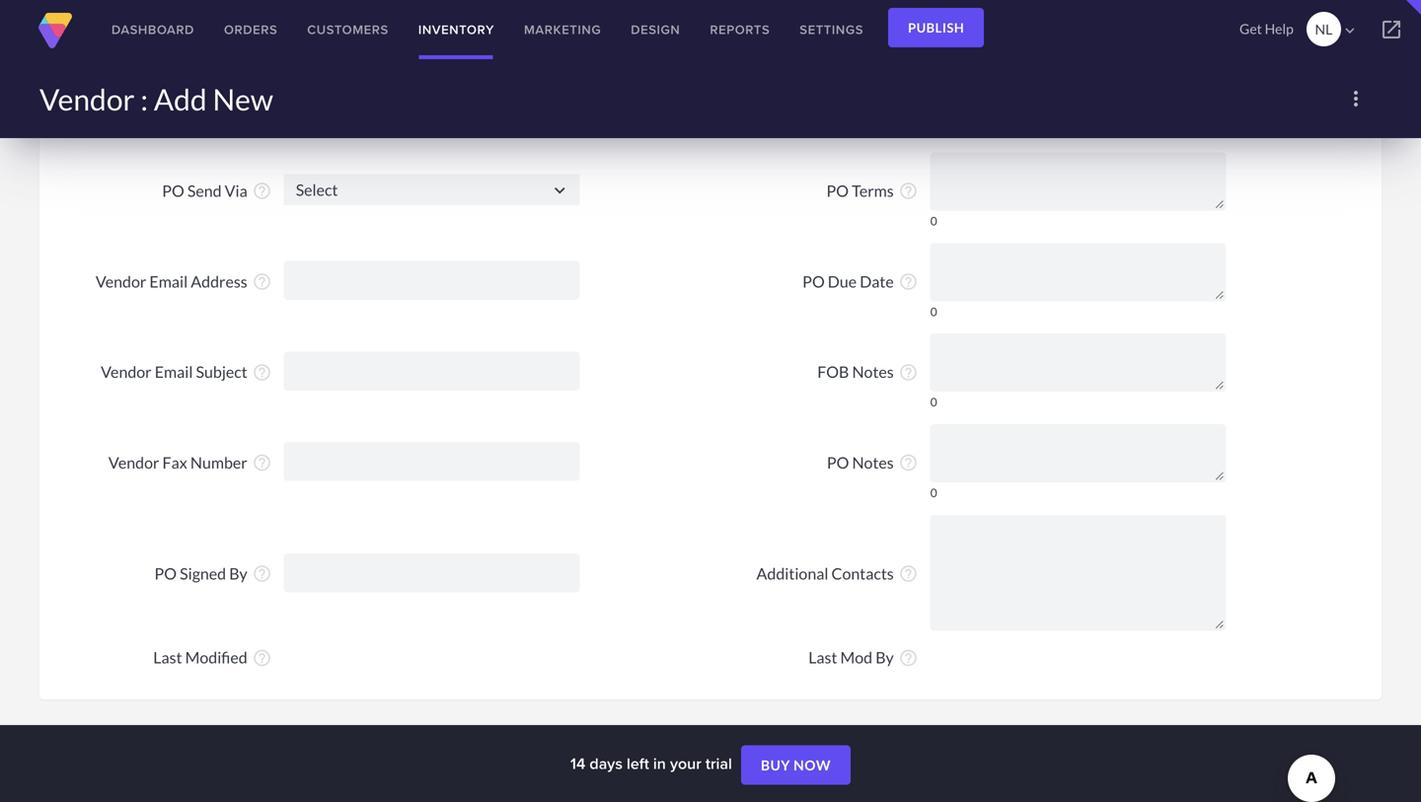 Task type: locate. For each thing, give the bounding box(es) containing it.
last inside last modified help_outline
[[153, 648, 182, 668]]

vendor email address help_outline
[[96, 272, 272, 292]]

new
[[213, 81, 273, 117]]

14
[[571, 752, 586, 775]]

notes inside fob notes help_outline
[[852, 362, 894, 382]]

email left the address
[[150, 272, 188, 291]]

add
[[154, 81, 207, 117]]

2 last from the left
[[809, 648, 838, 668]]

1 0 from the top
[[931, 33, 938, 47]]

4 0 from the top
[[931, 304, 938, 319]]

email inside vendor email subject help_outline
[[155, 362, 193, 382]]

vendor for vendor fax number help_outline
[[109, 453, 159, 472]]

via
[[225, 181, 248, 200]]

po down fob
[[827, 453, 849, 472]]

vendor inside vendor fax number help_outline
[[109, 453, 159, 472]]

0
[[931, 33, 938, 47], [931, 123, 938, 138], [931, 214, 938, 228], [931, 304, 938, 319], [931, 395, 938, 409], [931, 486, 938, 500]]

last inside last mod by help_outline
[[809, 648, 838, 668]]

help_outline inside last mod by help_outline
[[899, 649, 919, 668]]

po inside po terms help_outline
[[827, 181, 849, 200]]

contacts
[[832, 564, 894, 584]]

by
[[229, 564, 248, 584], [876, 648, 894, 668]]

0 vertical spatial by
[[229, 564, 248, 584]]

1 notes from the top
[[852, 362, 894, 382]]

vendor email subject help_outline
[[101, 362, 272, 382]]

help_outline inside po terms help_outline
[[899, 181, 919, 201]]

po
[[158, 79, 181, 98], [162, 181, 184, 200], [827, 181, 849, 200], [803, 272, 825, 291], [827, 453, 849, 472], [155, 564, 177, 584]]

notes inside po notes help_outline
[[852, 453, 894, 472]]

po right *
[[158, 79, 181, 98]]

number
[[190, 453, 248, 472]]

nl 
[[1316, 21, 1359, 39]]

more_vert
[[1345, 87, 1368, 111]]

vendor left subject
[[101, 362, 152, 382]]

by inside po signed by help_outline
[[229, 564, 248, 584]]

po left send
[[162, 181, 184, 200]]

last left mod
[[809, 648, 838, 668]]

po inside po send via help_outline
[[162, 181, 184, 200]]

by right mod
[[876, 648, 894, 668]]

buy now link
[[741, 746, 851, 785]]

vendor left fax
[[109, 453, 159, 472]]

0 vertical spatial email
[[150, 272, 188, 291]]

vendor inside vendor email subject help_outline
[[101, 362, 152, 382]]

po notes help_outline
[[827, 453, 919, 473]]

signed
[[180, 564, 226, 584]]

orders
[[224, 20, 278, 39]]

vendor fax number help_outline
[[109, 453, 272, 473]]

po for po signed by help_outline
[[155, 564, 177, 584]]

modified
[[185, 648, 248, 668]]

buy
[[761, 757, 791, 774]]

vendor left : at the top left of page
[[39, 81, 135, 117]]

notes right fob
[[852, 362, 894, 382]]

1 last from the left
[[153, 648, 182, 668]]

date
[[860, 272, 894, 291]]

help_outline inside po signed by help_outline
[[252, 564, 272, 584]]

help
[[1265, 20, 1294, 37]]

po left signed on the left bottom
[[155, 564, 177, 584]]

vendor for vendor email subject help_outline
[[101, 362, 152, 382]]

po left due
[[803, 272, 825, 291]]

subject
[[196, 362, 248, 382]]

edit link
[[64, 103, 248, 123]]

email inside vendor email address help_outline
[[150, 272, 188, 291]]

by right signed on the left bottom
[[229, 564, 248, 584]]

by for last mod by help_outline
[[876, 648, 894, 668]]

0 for po terms help_outline
[[931, 214, 938, 228]]

1 horizontal spatial last
[[809, 648, 838, 668]]

5 0 from the top
[[931, 395, 938, 409]]

last
[[153, 648, 182, 668], [809, 648, 838, 668]]

address
[[191, 272, 248, 291]]

vendor : add new
[[39, 81, 273, 117]]

last modified help_outline
[[153, 648, 272, 668]]

help_outline
[[252, 91, 272, 110], [252, 181, 272, 201], [899, 181, 919, 201], [252, 272, 272, 292], [899, 272, 919, 292], [252, 363, 272, 382], [899, 363, 919, 382], [252, 453, 272, 473], [899, 453, 919, 473], [252, 564, 272, 584], [899, 564, 919, 584], [252, 649, 272, 668], [899, 649, 919, 668]]

get help
[[1240, 20, 1294, 37]]

po inside po notes help_outline
[[827, 453, 849, 472]]

* po template edit
[[150, 79, 248, 123]]

notes down fob notes help_outline
[[852, 453, 894, 472]]

publish button
[[889, 8, 985, 47]]

email
[[150, 272, 188, 291], [155, 362, 193, 382]]

1 vertical spatial notes
[[852, 453, 894, 472]]

notes
[[852, 362, 894, 382], [852, 453, 894, 472]]

fob notes help_outline
[[818, 362, 919, 382]]

1 horizontal spatial by
[[876, 648, 894, 668]]

help_outline inside vendor email address help_outline
[[252, 272, 272, 292]]

None text field
[[931, 153, 1227, 211], [284, 352, 580, 391], [931, 515, 1227, 631], [284, 554, 580, 593], [931, 153, 1227, 211], [284, 352, 580, 391], [931, 515, 1227, 631], [284, 554, 580, 593]]

6 0 from the top
[[931, 486, 938, 500]]

help_outline inside additional contacts help_outline
[[899, 564, 919, 584]]

help_outline inside po notes help_outline
[[899, 453, 919, 473]]

template
[[184, 79, 248, 98]]

po send via help_outline
[[162, 181, 272, 201]]

notes for po notes help_outline
[[852, 453, 894, 472]]

customers
[[307, 20, 389, 39]]

help_outline inside last modified help_outline
[[252, 649, 272, 668]]

by inside last mod by help_outline
[[876, 648, 894, 668]]

po inside po due date help_outline
[[803, 272, 825, 291]]

dashboard
[[112, 20, 194, 39]]

by for po signed by help_outline
[[229, 564, 248, 584]]

vendor
[[39, 81, 135, 117], [96, 272, 146, 291], [101, 362, 152, 382], [109, 453, 159, 472]]

1 vertical spatial email
[[155, 362, 193, 382]]

dashboard link
[[97, 0, 209, 59]]

po inside po signed by help_outline
[[155, 564, 177, 584]]

mod
[[841, 648, 873, 668]]

1 vertical spatial by
[[876, 648, 894, 668]]

0 horizontal spatial last
[[153, 648, 182, 668]]

vendor inside vendor email address help_outline
[[96, 272, 146, 291]]

additional contacts help_outline
[[757, 564, 919, 584]]


[[1342, 22, 1359, 39]]

design
[[631, 20, 681, 39]]

0 horizontal spatial by
[[229, 564, 248, 584]]

last for help_outline
[[153, 648, 182, 668]]

fax
[[162, 453, 187, 472]]

your
[[670, 752, 702, 775]]

vendor left the address
[[96, 272, 146, 291]]

0 vertical spatial notes
[[852, 362, 894, 382]]

po left 'terms'
[[827, 181, 849, 200]]

2 notes from the top
[[852, 453, 894, 472]]

email left subject
[[155, 362, 193, 382]]

in
[[653, 752, 666, 775]]

None text field
[[284, 174, 580, 206], [931, 243, 1227, 301], [284, 261, 580, 300], [931, 334, 1227, 392], [931, 425, 1227, 483], [284, 442, 580, 481], [284, 174, 580, 206], [931, 243, 1227, 301], [284, 261, 580, 300], [931, 334, 1227, 392], [931, 425, 1227, 483], [284, 442, 580, 481]]

last left the modified
[[153, 648, 182, 668]]

3 0 from the top
[[931, 214, 938, 228]]

po for po send via help_outline
[[162, 181, 184, 200]]



Task type: describe. For each thing, give the bounding box(es) containing it.
help_outline inside vendor fax number help_outline
[[252, 453, 272, 473]]


[[550, 180, 570, 201]]

fob
[[818, 362, 849, 382]]

trial
[[706, 752, 732, 775]]

get
[[1240, 20, 1263, 37]]

2 0 from the top
[[931, 123, 938, 138]]

last mod by help_outline
[[809, 648, 919, 668]]

vendor for vendor : add new
[[39, 81, 135, 117]]

po terms help_outline
[[827, 181, 919, 201]]

more_vert button
[[1337, 79, 1376, 118]]

po inside * po template edit
[[158, 79, 181, 98]]

vendor for vendor email address help_outline
[[96, 272, 146, 291]]

email for date
[[150, 272, 188, 291]]

nl
[[1316, 21, 1333, 38]]

edit
[[205, 103, 229, 123]]

terms
[[852, 181, 894, 200]]

po for po terms help_outline
[[827, 181, 849, 200]]

help_outline inside vendor email subject help_outline
[[252, 363, 272, 382]]

marketing
[[524, 20, 601, 39]]

help_outline inside po due date help_outline
[[899, 272, 919, 292]]

days
[[590, 752, 623, 775]]

send
[[187, 181, 222, 200]]

0 for fob notes help_outline
[[931, 395, 938, 409]]


[[1380, 18, 1404, 41]]

due
[[828, 272, 857, 291]]

now
[[794, 757, 831, 774]]

0 for po notes help_outline
[[931, 486, 938, 500]]

notes for fob notes help_outline
[[852, 362, 894, 382]]

po for po due date help_outline
[[803, 272, 825, 291]]

14 days left in your trial
[[571, 752, 736, 775]]

reports
[[710, 20, 770, 39]]

po signed by help_outline
[[155, 564, 272, 584]]

settings
[[800, 20, 864, 39]]

*
[[150, 81, 155, 98]]

 link
[[1362, 0, 1422, 59]]

:
[[141, 81, 148, 117]]

additional
[[757, 564, 829, 584]]

last for by
[[809, 648, 838, 668]]

po for po notes help_outline
[[827, 453, 849, 472]]

left
[[627, 752, 649, 775]]

help_outline inside po send via help_outline
[[252, 181, 272, 201]]

inventory
[[418, 20, 495, 39]]

help_outline inside fob notes help_outline
[[899, 363, 919, 382]]

po due date help_outline
[[803, 272, 919, 292]]

publish
[[908, 20, 965, 36]]

0 for po due date help_outline
[[931, 304, 938, 319]]

email for help_outline
[[155, 362, 193, 382]]

buy now
[[761, 757, 831, 774]]



Task type: vqa. For each thing, say whether or not it's contained in the screenshot.
Additional
yes



